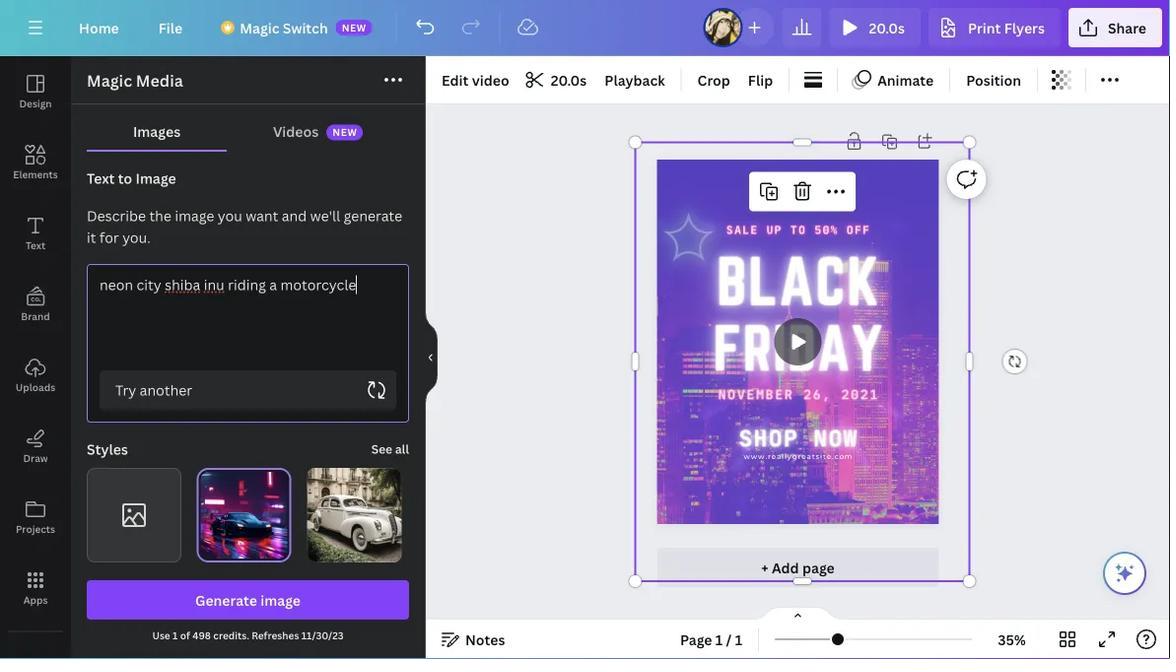 Task type: vqa. For each thing, say whether or not it's contained in the screenshot.
Try another at left bottom
yes



Task type: describe. For each thing, give the bounding box(es) containing it.
flip
[[748, 71, 773, 89]]

add
[[772, 559, 800, 577]]

/
[[727, 631, 732, 649]]

images button
[[87, 112, 227, 150]]

up
[[767, 223, 783, 237]]

50%
[[815, 223, 839, 237]]

2021
[[842, 387, 880, 403]]

see all
[[372, 441, 409, 458]]

try another button
[[100, 371, 396, 410]]

november
[[719, 387, 794, 403]]

try another
[[115, 381, 192, 400]]

draw button
[[0, 411, 71, 482]]

images
[[133, 122, 181, 141]]

credits.
[[213, 629, 249, 643]]

20.0s inside main menu bar
[[869, 18, 905, 37]]

position
[[967, 71, 1022, 89]]

home link
[[63, 8, 135, 47]]

playback
[[605, 71, 665, 89]]

+
[[762, 559, 769, 577]]

2 group from the left
[[197, 468, 292, 593]]

file button
[[143, 8, 198, 47]]

flyers
[[1005, 18, 1045, 37]]

3 group from the left
[[307, 468, 402, 593]]

1 for of
[[173, 629, 178, 643]]

for
[[100, 228, 119, 247]]

2 horizontal spatial 1
[[735, 631, 743, 649]]

+ add page
[[762, 559, 835, 577]]

video
[[472, 71, 510, 89]]

generate image
[[195, 591, 301, 610]]

elements button
[[0, 127, 71, 198]]

generate
[[344, 207, 403, 225]]

playback button
[[597, 64, 673, 96]]

sale up to 50% off
[[727, 223, 871, 237]]

and
[[282, 207, 307, 225]]

november 26, 2021
[[719, 387, 880, 403]]

11/30/23
[[302, 629, 344, 643]]

all
[[395, 441, 409, 458]]

498
[[193, 629, 211, 643]]

image inside describe the image you want and we'll generate it for you.
[[175, 207, 214, 225]]

notes
[[466, 631, 505, 649]]

apps button
[[0, 553, 71, 624]]

magic for magic media
[[87, 70, 132, 91]]

see all button
[[372, 440, 409, 460]]

26,
[[804, 387, 832, 403]]

uploads
[[16, 381, 55, 394]]

brand button
[[0, 269, 71, 340]]

1 group from the left
[[87, 468, 181, 593]]

flip button
[[741, 64, 781, 96]]

now
[[814, 425, 859, 453]]

elements
[[13, 168, 58, 181]]

show pages image
[[751, 607, 846, 622]]

print
[[969, 18, 1001, 37]]

audio image
[[0, 640, 71, 660]]

image inside generate image button
[[261, 591, 301, 610]]

animate
[[878, 71, 934, 89]]

print flyers button
[[929, 8, 1061, 47]]

1 for /
[[716, 631, 723, 649]]

0 horizontal spatial 20.0s button
[[519, 64, 595, 96]]

share
[[1109, 18, 1147, 37]]

1 vertical spatial to
[[791, 223, 807, 237]]

edit
[[442, 71, 469, 89]]

styles
[[87, 440, 128, 459]]

0 horizontal spatial to
[[118, 169, 132, 188]]

notes button
[[434, 624, 513, 656]]

text button
[[0, 198, 71, 269]]

videos
[[273, 122, 319, 141]]

text for text
[[26, 239, 45, 252]]



Task type: locate. For each thing, give the bounding box(es) containing it.
0 vertical spatial text
[[87, 169, 115, 188]]

design
[[19, 97, 52, 110]]

0 vertical spatial 20.0s
[[869, 18, 905, 37]]

magic media
[[87, 70, 183, 91]]

generate
[[195, 591, 257, 610]]

text
[[87, 169, 115, 188], [26, 239, 45, 252]]

1 vertical spatial image
[[261, 591, 301, 610]]

0 vertical spatial new
[[342, 21, 367, 34]]

text up describe
[[87, 169, 115, 188]]

1 horizontal spatial 1
[[716, 631, 723, 649]]

20.0s button down main menu bar
[[519, 64, 595, 96]]

20.0s
[[869, 18, 905, 37], [551, 71, 587, 89]]

generate image button
[[87, 581, 409, 620]]

crop button
[[690, 64, 739, 96]]

magic inside main menu bar
[[240, 18, 280, 37]]

1 horizontal spatial 20.0s
[[869, 18, 905, 37]]

1 vertical spatial 20.0s
[[551, 71, 587, 89]]

+ add page button
[[657, 548, 939, 588]]

20.0s down main menu bar
[[551, 71, 587, 89]]

the
[[149, 207, 172, 225]]

to left the image
[[118, 169, 132, 188]]

1 horizontal spatial image
[[261, 591, 301, 610]]

of
[[180, 629, 190, 643]]

switch
[[283, 18, 328, 37]]

www.reallygreatsite.com
[[744, 452, 853, 461]]

animate button
[[846, 64, 942, 96]]

sale
[[727, 223, 759, 237]]

group
[[87, 468, 181, 593], [197, 468, 292, 593], [307, 468, 402, 593]]

1 right /
[[735, 631, 743, 649]]

it
[[87, 228, 96, 247]]

canva assistant image
[[1114, 562, 1137, 586]]

magic
[[240, 18, 280, 37], [87, 70, 132, 91]]

refreshes
[[252, 629, 299, 643]]

use
[[152, 629, 170, 643]]

text left it
[[26, 239, 45, 252]]

page 1 / 1
[[681, 631, 743, 649]]

projects
[[16, 523, 55, 536]]

1 vertical spatial text
[[26, 239, 45, 252]]

to right the up
[[791, 223, 807, 237]]

shop
[[739, 425, 799, 453]]

0 horizontal spatial 1
[[173, 629, 178, 643]]

0 vertical spatial 20.0s button
[[830, 8, 921, 47]]

file
[[159, 18, 183, 37]]

hide image
[[425, 311, 438, 405]]

edit video button
[[434, 64, 517, 96]]

media
[[136, 70, 183, 91]]

0 horizontal spatial group
[[87, 468, 181, 593]]

projects button
[[0, 482, 71, 553]]

shop now
[[739, 425, 859, 453]]

35% button
[[980, 624, 1045, 656]]

uploads button
[[0, 340, 71, 411]]

another
[[140, 381, 192, 400]]

0 horizontal spatial 20.0s
[[551, 71, 587, 89]]

share button
[[1069, 8, 1163, 47]]

text to image
[[87, 169, 176, 188]]

to
[[118, 169, 132, 188], [791, 223, 807, 237]]

home
[[79, 18, 119, 37]]

1 horizontal spatial text
[[87, 169, 115, 188]]

page
[[681, 631, 713, 649]]

apps
[[23, 594, 48, 607]]

35%
[[998, 631, 1026, 649]]

0 horizontal spatial text
[[26, 239, 45, 252]]

off
[[847, 223, 871, 237]]

friday
[[714, 314, 884, 382]]

magic for magic switch
[[240, 18, 280, 37]]

magic switch
[[240, 18, 328, 37]]

magic left media
[[87, 70, 132, 91]]

you.
[[122, 228, 151, 247]]

1 left of
[[173, 629, 178, 643]]

image
[[175, 207, 214, 225], [261, 591, 301, 610]]

2 horizontal spatial group
[[307, 468, 402, 593]]

0 horizontal spatial image
[[175, 207, 214, 225]]

black
[[717, 245, 881, 318]]

new right switch
[[342, 21, 367, 34]]

0 horizontal spatial magic
[[87, 70, 132, 91]]

side panel tab list
[[0, 56, 71, 660]]

0 vertical spatial to
[[118, 169, 132, 188]]

describe the image you want and we'll generate it for you.
[[87, 207, 403, 247]]

crop
[[698, 71, 731, 89]]

1 left /
[[716, 631, 723, 649]]

text inside button
[[26, 239, 45, 252]]

1
[[173, 629, 178, 643], [716, 631, 723, 649], [735, 631, 743, 649]]

page
[[803, 559, 835, 577]]

describe
[[87, 207, 146, 225]]

Describe the image you want and we'll generate it for you. text field
[[88, 265, 408, 371]]

text for text to image
[[87, 169, 115, 188]]

new inside main menu bar
[[342, 21, 367, 34]]

1 horizontal spatial group
[[197, 468, 292, 593]]

you
[[218, 207, 242, 225]]

draw
[[23, 452, 48, 465]]

image
[[136, 169, 176, 188]]

1 horizontal spatial magic
[[240, 18, 280, 37]]

print flyers
[[969, 18, 1045, 37]]

use 1 of 498 credits. refreshes 11/30/23
[[152, 629, 344, 643]]

1 horizontal spatial 20.0s button
[[830, 8, 921, 47]]

0 vertical spatial image
[[175, 207, 214, 225]]

1 horizontal spatial to
[[791, 223, 807, 237]]

1 vertical spatial magic
[[87, 70, 132, 91]]

1 vertical spatial new
[[333, 126, 357, 139]]

1 vertical spatial 20.0s button
[[519, 64, 595, 96]]

20.0s button inside main menu bar
[[830, 8, 921, 47]]

see
[[372, 441, 393, 458]]

image right the
[[175, 207, 214, 225]]

brand
[[21, 310, 50, 323]]

edit video
[[442, 71, 510, 89]]

we'll
[[310, 207, 341, 225]]

20.0s up animate dropdown button
[[869, 18, 905, 37]]

new right videos
[[333, 126, 357, 139]]

image up refreshes
[[261, 591, 301, 610]]

0 vertical spatial magic
[[240, 18, 280, 37]]

try
[[115, 381, 136, 400]]

main menu bar
[[0, 0, 1171, 56]]

20.0s button
[[830, 8, 921, 47], [519, 64, 595, 96]]

magic left switch
[[240, 18, 280, 37]]

20.0s button up animate dropdown button
[[830, 8, 921, 47]]

want
[[246, 207, 278, 225]]

position button
[[959, 64, 1030, 96]]



